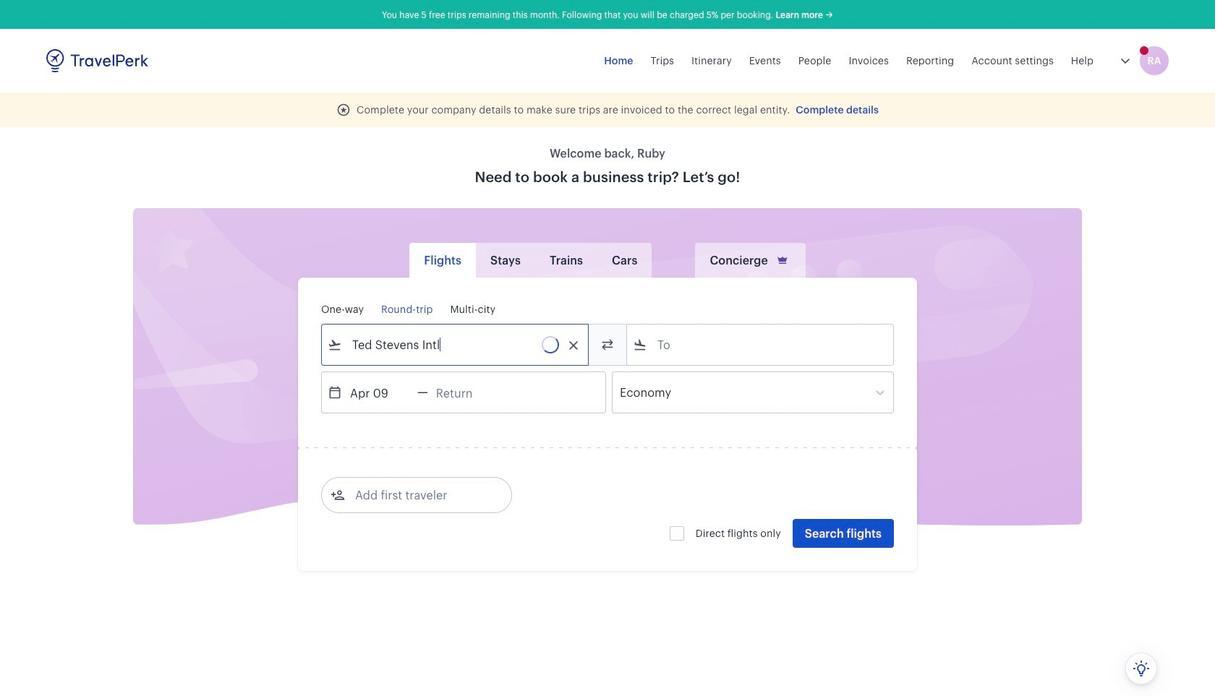 Task type: locate. For each thing, give the bounding box(es) containing it.
From search field
[[342, 333, 569, 357]]

Add first traveler search field
[[345, 484, 495, 507]]



Task type: describe. For each thing, give the bounding box(es) containing it.
To search field
[[647, 333, 874, 357]]

Depart text field
[[342, 372, 417, 413]]

Return text field
[[428, 372, 503, 413]]



